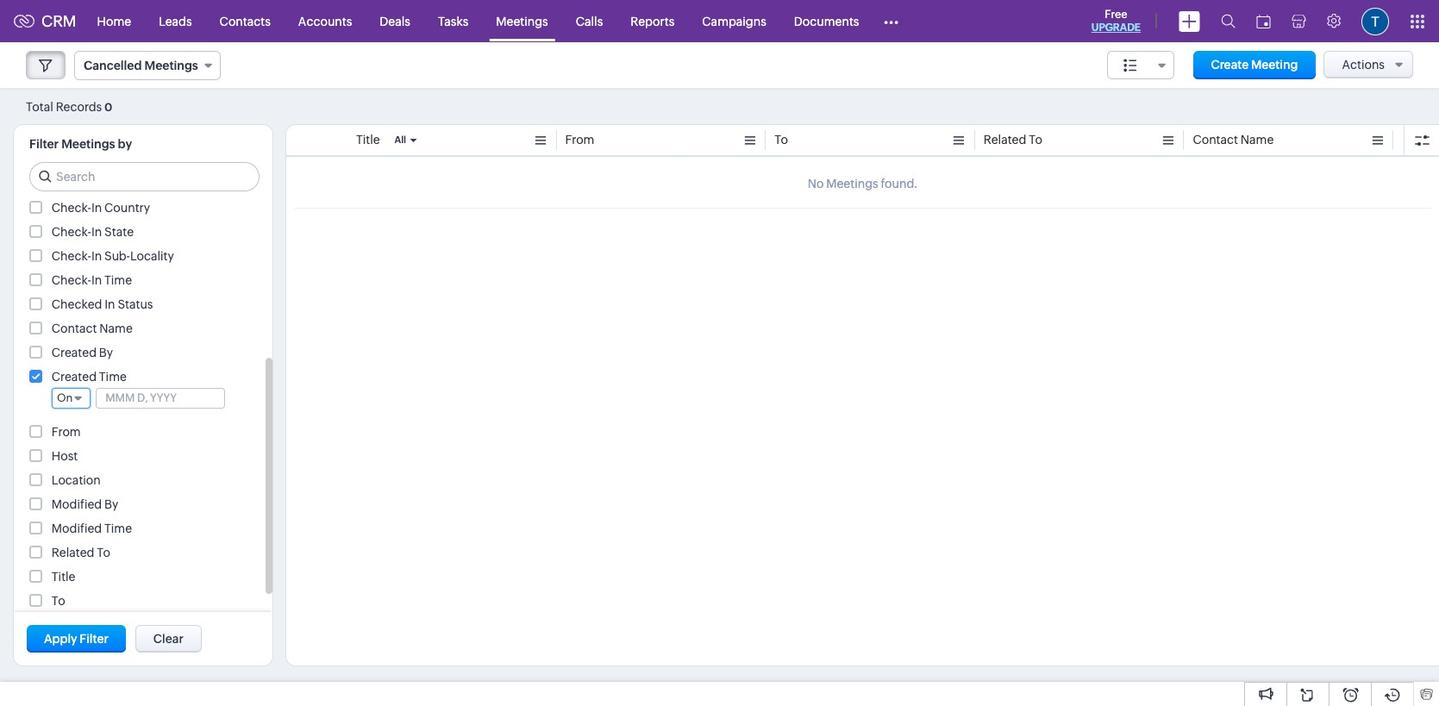 Task type: locate. For each thing, give the bounding box(es) containing it.
create menu image
[[1179, 11, 1201, 31]]

cancelled
[[84, 59, 142, 72]]

documents link
[[780, 0, 873, 42]]

meetings left by
[[61, 137, 115, 151]]

None field
[[1107, 51, 1174, 79]]

title down 'modified time'
[[52, 570, 75, 584]]

1 vertical spatial from
[[52, 425, 81, 439]]

modified
[[52, 498, 102, 511], [52, 522, 102, 536]]

1 vertical spatial modified
[[52, 522, 102, 536]]

free
[[1105, 8, 1128, 21]]

created
[[52, 346, 97, 360], [52, 370, 97, 384]]

contact name down create
[[1193, 133, 1274, 147]]

1 created from the top
[[52, 346, 97, 360]]

0 vertical spatial by
[[99, 346, 113, 360]]

modified down 'modified by'
[[52, 522, 102, 536]]

check- down check-in country
[[52, 225, 91, 239]]

check- up the check-in state
[[52, 201, 91, 215]]

1 horizontal spatial meetings
[[144, 59, 198, 72]]

3 check- from the top
[[52, 249, 91, 263]]

filter inside button
[[80, 632, 109, 646]]

contacts link
[[206, 0, 284, 42]]

home
[[97, 14, 131, 28]]

accounts link
[[284, 0, 366, 42]]

0 vertical spatial related to
[[984, 133, 1043, 147]]

2 created from the top
[[52, 370, 97, 384]]

apply filter button
[[27, 625, 126, 653]]

2 modified from the top
[[52, 522, 102, 536]]

1 vertical spatial meetings
[[144, 59, 198, 72]]

1 vertical spatial by
[[104, 498, 118, 511]]

in up the check-in state
[[91, 201, 102, 215]]

total
[[26, 100, 53, 113]]

meetings left calls link
[[496, 14, 548, 28]]

time down created by
[[99, 370, 127, 384]]

MMM D, YYYY text field
[[97, 389, 224, 408]]

to
[[775, 133, 788, 147], [1029, 133, 1043, 147], [97, 546, 110, 560], [52, 594, 65, 608]]

apply filter
[[44, 632, 109, 646]]

modified down location on the bottom of the page
[[52, 498, 102, 511]]

1 horizontal spatial from
[[565, 133, 595, 147]]

in left sub-
[[91, 249, 102, 263]]

1 vertical spatial contact
[[52, 322, 97, 335]]

filter
[[29, 137, 59, 151], [80, 632, 109, 646]]

documents
[[794, 14, 859, 28]]

1 horizontal spatial contact
[[1193, 133, 1238, 147]]

records
[[56, 100, 102, 113]]

check- up check-in time
[[52, 249, 91, 263]]

host
[[52, 449, 78, 463]]

1 horizontal spatial filter
[[80, 632, 109, 646]]

0 horizontal spatial contact name
[[52, 322, 133, 335]]

1 vertical spatial related to
[[52, 546, 110, 560]]

by up 'created time'
[[99, 346, 113, 360]]

0 horizontal spatial filter
[[29, 137, 59, 151]]

calls link
[[562, 0, 617, 42]]

in up checked in status
[[91, 273, 102, 287]]

0
[[104, 100, 112, 113]]

1 horizontal spatial title
[[356, 133, 380, 147]]

clear
[[153, 632, 184, 646]]

contact down create
[[1193, 133, 1238, 147]]

contact name up created by
[[52, 322, 133, 335]]

check-
[[52, 201, 91, 215], [52, 225, 91, 239], [52, 249, 91, 263], [52, 273, 91, 287]]

0 horizontal spatial title
[[52, 570, 75, 584]]

from
[[565, 133, 595, 147], [52, 425, 81, 439]]

in left status
[[105, 298, 115, 311]]

1 horizontal spatial related to
[[984, 133, 1043, 147]]

checked in status
[[52, 298, 153, 311]]

0 vertical spatial contact
[[1193, 133, 1238, 147]]

create menu element
[[1169, 0, 1211, 42]]

time down sub-
[[104, 273, 132, 287]]

contact name
[[1193, 133, 1274, 147], [52, 322, 133, 335]]

1 vertical spatial created
[[52, 370, 97, 384]]

On field
[[52, 388, 91, 409]]

name
[[1241, 133, 1274, 147], [99, 322, 133, 335]]

check-in state
[[52, 225, 134, 239]]

meetings for cancelled meetings
[[144, 59, 198, 72]]

1 vertical spatial time
[[99, 370, 127, 384]]

1 modified from the top
[[52, 498, 102, 511]]

search element
[[1211, 0, 1246, 42]]

2 horizontal spatial meetings
[[496, 14, 548, 28]]

name down create meeting button
[[1241, 133, 1274, 147]]

time down 'modified by'
[[104, 522, 132, 536]]

time
[[104, 273, 132, 287], [99, 370, 127, 384], [104, 522, 132, 536]]

related
[[984, 133, 1027, 147], [52, 546, 94, 560]]

0 vertical spatial from
[[565, 133, 595, 147]]

in
[[91, 201, 102, 215], [91, 225, 102, 239], [91, 249, 102, 263], [91, 273, 102, 287], [105, 298, 115, 311]]

2 check- from the top
[[52, 225, 91, 239]]

1 horizontal spatial related
[[984, 133, 1027, 147]]

created up 'created time'
[[52, 346, 97, 360]]

2 vertical spatial meetings
[[61, 137, 115, 151]]

country
[[104, 201, 150, 215]]

by up 'modified time'
[[104, 498, 118, 511]]

in for country
[[91, 201, 102, 215]]

0 vertical spatial meetings
[[496, 14, 548, 28]]

location
[[52, 473, 101, 487]]

meetings for filter meetings by
[[61, 137, 115, 151]]

1 vertical spatial title
[[52, 570, 75, 584]]

sub-
[[104, 249, 130, 263]]

title left all
[[356, 133, 380, 147]]

contact down checked
[[52, 322, 97, 335]]

in for time
[[91, 273, 102, 287]]

0 vertical spatial related
[[984, 133, 1027, 147]]

0 horizontal spatial related
[[52, 546, 94, 560]]

Cancelled Meetings field
[[74, 51, 221, 80]]

0 vertical spatial modified
[[52, 498, 102, 511]]

name down checked in status
[[99, 322, 133, 335]]

title
[[356, 133, 380, 147], [52, 570, 75, 584]]

tasks link
[[424, 0, 482, 42]]

related to
[[984, 133, 1043, 147], [52, 546, 110, 560]]

created for created by
[[52, 346, 97, 360]]

meetings
[[496, 14, 548, 28], [144, 59, 198, 72], [61, 137, 115, 151]]

in for status
[[105, 298, 115, 311]]

created up on field
[[52, 370, 97, 384]]

by
[[99, 346, 113, 360], [104, 498, 118, 511]]

0 horizontal spatial meetings
[[61, 137, 115, 151]]

meetings down leads link
[[144, 59, 198, 72]]

2 vertical spatial time
[[104, 522, 132, 536]]

check- up checked
[[52, 273, 91, 287]]

filter down total
[[29, 137, 59, 151]]

crm link
[[14, 12, 76, 30]]

0 vertical spatial contact name
[[1193, 133, 1274, 147]]

calendar image
[[1257, 14, 1271, 28]]

status
[[118, 298, 153, 311]]

1 vertical spatial filter
[[80, 632, 109, 646]]

deals link
[[366, 0, 424, 42]]

modified for modified time
[[52, 522, 102, 536]]

checked
[[52, 298, 102, 311]]

meetings inside field
[[144, 59, 198, 72]]

0 horizontal spatial name
[[99, 322, 133, 335]]

0 vertical spatial created
[[52, 346, 97, 360]]

4 check- from the top
[[52, 273, 91, 287]]

Search text field
[[30, 163, 259, 191]]

1 horizontal spatial contact name
[[1193, 133, 1274, 147]]

0 horizontal spatial contact
[[52, 322, 97, 335]]

leads link
[[145, 0, 206, 42]]

1 horizontal spatial name
[[1241, 133, 1274, 147]]

home link
[[83, 0, 145, 42]]

in left state
[[91, 225, 102, 239]]

created time
[[52, 370, 127, 384]]

on
[[57, 392, 73, 404]]

filter right apply
[[80, 632, 109, 646]]

contact
[[1193, 133, 1238, 147], [52, 322, 97, 335]]

1 check- from the top
[[52, 201, 91, 215]]

check- for check-in time
[[52, 273, 91, 287]]



Task type: describe. For each thing, give the bounding box(es) containing it.
meeting
[[1251, 58, 1298, 72]]

0 vertical spatial name
[[1241, 133, 1274, 147]]

actions
[[1342, 58, 1385, 72]]

profile image
[[1362, 7, 1389, 35]]

campaigns
[[702, 14, 767, 28]]

check- for check-in state
[[52, 225, 91, 239]]

upgrade
[[1092, 22, 1141, 34]]

locality
[[130, 249, 174, 263]]

reports link
[[617, 0, 688, 42]]

check- for check-in country
[[52, 201, 91, 215]]

deals
[[380, 14, 410, 28]]

free upgrade
[[1092, 8, 1141, 34]]

create
[[1211, 58, 1249, 72]]

total records 0
[[26, 100, 112, 113]]

0 vertical spatial title
[[356, 133, 380, 147]]

create meeting
[[1211, 58, 1298, 72]]

campaigns link
[[688, 0, 780, 42]]

create meeting button
[[1194, 51, 1316, 79]]

Other Modules field
[[873, 7, 910, 35]]

modified by
[[52, 498, 118, 511]]

state
[[104, 225, 134, 239]]

leads
[[159, 14, 192, 28]]

filter meetings by
[[29, 137, 132, 151]]

time for modified time
[[104, 522, 132, 536]]

check-in time
[[52, 273, 132, 287]]

1 vertical spatial name
[[99, 322, 133, 335]]

crm
[[41, 12, 76, 30]]

contacts
[[220, 14, 271, 28]]

calls
[[576, 14, 603, 28]]

check- for check-in sub-locality
[[52, 249, 91, 263]]

1 vertical spatial related
[[52, 546, 94, 560]]

tasks
[[438, 14, 469, 28]]

by for created by
[[99, 346, 113, 360]]

search image
[[1221, 14, 1236, 28]]

all
[[395, 135, 406, 145]]

created for created time
[[52, 370, 97, 384]]

0 vertical spatial filter
[[29, 137, 59, 151]]

accounts
[[298, 14, 352, 28]]

0 vertical spatial time
[[104, 273, 132, 287]]

profile element
[[1351, 0, 1400, 42]]

time for created time
[[99, 370, 127, 384]]

apply
[[44, 632, 77, 646]]

0 horizontal spatial from
[[52, 425, 81, 439]]

0 horizontal spatial related to
[[52, 546, 110, 560]]

created by
[[52, 346, 113, 360]]

modified for modified by
[[52, 498, 102, 511]]

size image
[[1123, 58, 1137, 73]]

by for modified by
[[104, 498, 118, 511]]

in for state
[[91, 225, 102, 239]]

reports
[[631, 14, 675, 28]]

cancelled meetings
[[84, 59, 198, 72]]

modified time
[[52, 522, 132, 536]]

meetings link
[[482, 0, 562, 42]]

1 vertical spatial contact name
[[52, 322, 133, 335]]

by
[[118, 137, 132, 151]]

in for sub-
[[91, 249, 102, 263]]

check-in country
[[52, 201, 150, 215]]

check-in sub-locality
[[52, 249, 174, 263]]



Task type: vqa. For each thing, say whether or not it's contained in the screenshot.
the top the By
yes



